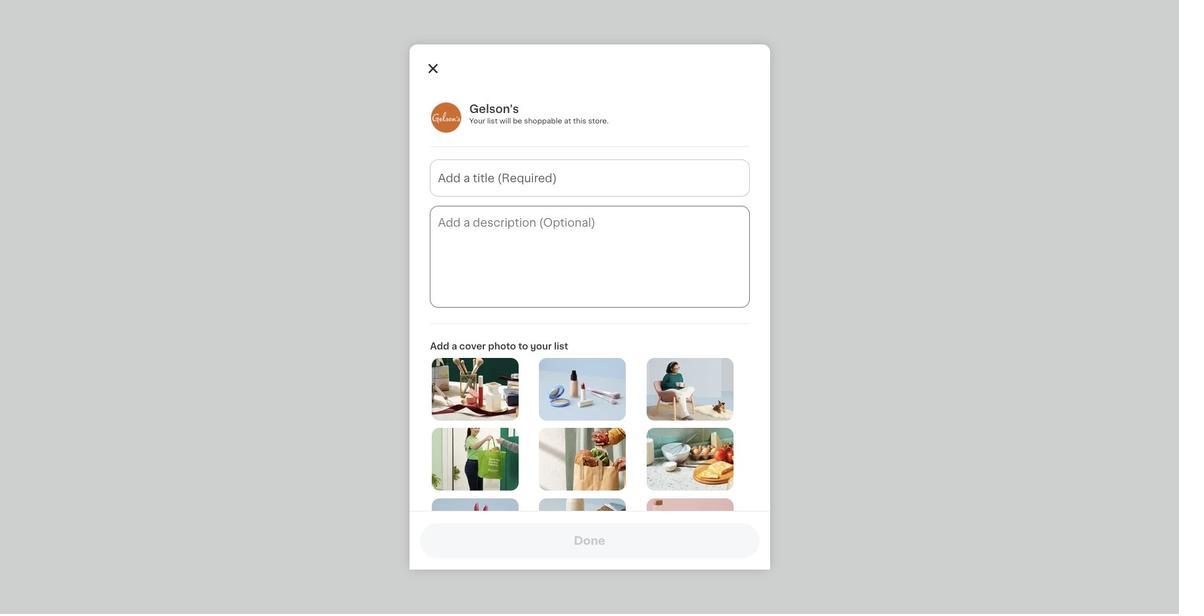 Task type: describe. For each thing, give the bounding box(es) containing it.
add
[[430, 342, 449, 351]]

gelson's logo image
[[430, 102, 462, 133]]

a woman sitting on a chair wearing headphones holding a drink in her hand with a small brown dog on the floor by her side. image
[[647, 358, 734, 421]]

gelson's your list will be shoppable at this store.
[[470, 104, 609, 125]]

a carton of 6 eggs, an open loaf of bread, and a small bottle of milk. image
[[539, 498, 626, 561]]

a small white vase of pink tulips, a stack of 3 white bowls, and a rolled napkin. image
[[432, 498, 519, 561]]

a tabletop of makeup, skincare, and beauty products. image
[[432, 358, 519, 421]]

to
[[518, 342, 528, 351]]

store.
[[588, 118, 609, 125]]

be
[[513, 118, 522, 125]]

cover
[[459, 342, 486, 351]]

your
[[530, 342, 552, 351]]

none text field inside 'list_add_items' dialog
[[430, 206, 749, 307]]

your
[[470, 118, 485, 125]]

Add a title (Required) text field
[[430, 160, 749, 196]]

a water bottle, yoga block, stretch band, and ear buds. image
[[647, 498, 734, 561]]

at
[[564, 118, 571, 125]]



Task type: locate. For each thing, give the bounding box(es) containing it.
list right your
[[554, 342, 568, 351]]

this
[[573, 118, 587, 125]]

list inside gelson's your list will be shoppable at this store.
[[487, 118, 498, 125]]

list
[[487, 118, 498, 125], [554, 342, 568, 351]]

a person holding a tomato and a grocery bag with a baguette and vegetables. image
[[539, 428, 626, 491]]

0 vertical spatial list
[[487, 118, 498, 125]]

will
[[500, 118, 511, 125]]

1 horizontal spatial list
[[554, 342, 568, 351]]

add a cover photo to your list
[[430, 342, 568, 351]]

a
[[452, 342, 457, 351]]

pressed powder, foundation, lip stick, and makeup brushes. image
[[539, 358, 626, 421]]

list down the gelson's
[[487, 118, 498, 125]]

gelson's
[[470, 104, 519, 114]]

a woman handing over a grocery bag to a customer through their front door. image
[[432, 428, 519, 491]]

list_add_items dialog
[[409, 44, 770, 614]]

1 vertical spatial list
[[554, 342, 568, 351]]

0 horizontal spatial list
[[487, 118, 498, 125]]

photo
[[488, 342, 516, 351]]

shoppable
[[524, 118, 562, 125]]

None text field
[[430, 206, 749, 307]]

a small bottle of milk, a bowl and a whisk, a carton of 6 eggs, a bunch of tomatoes on the vine, sliced cheese, a head of lettuce, and a loaf of bread. image
[[647, 428, 734, 491]]



Task type: vqa. For each thing, say whether or not it's contained in the screenshot.
STORE.
yes



